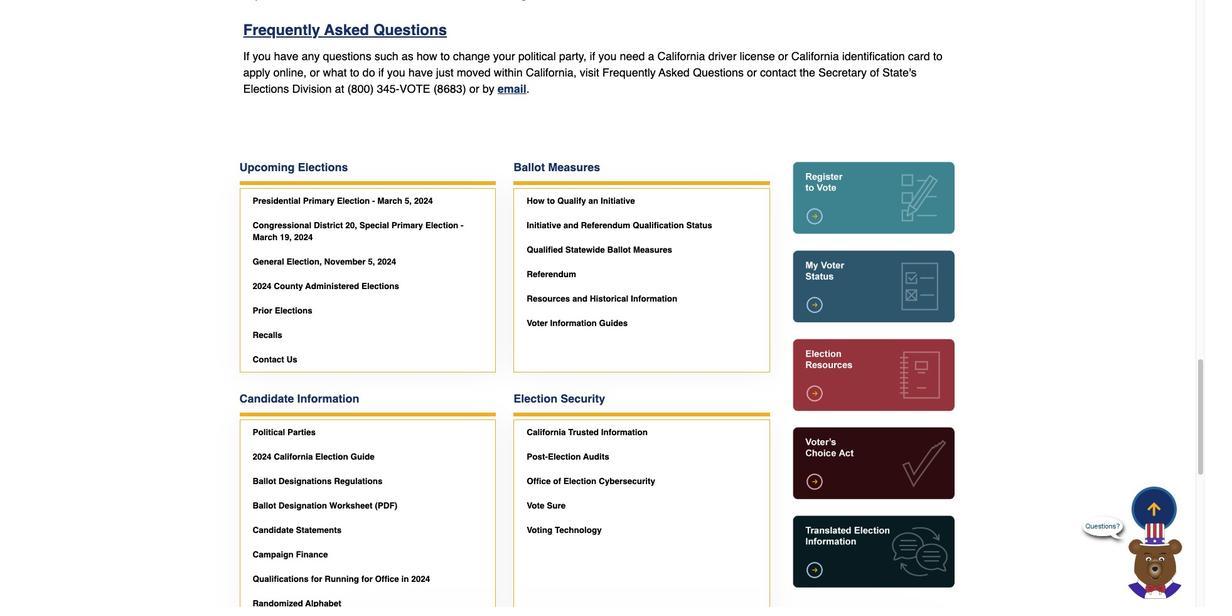 Task type: vqa. For each thing, say whether or not it's contained in the screenshot.
the (2016),
no



Task type: locate. For each thing, give the bounding box(es) containing it.
0 horizontal spatial primary
[[303, 196, 335, 206]]

to left do
[[350, 66, 359, 79]]

contact us
[[253, 355, 297, 365]]

2024
[[414, 196, 433, 206], [294, 233, 313, 242], [377, 257, 396, 267], [253, 282, 272, 291], [253, 452, 272, 462], [411, 575, 430, 584]]

questions
[[373, 21, 447, 39]]

ballot for ballot measures
[[514, 161, 545, 174]]

and for initiative
[[564, 221, 579, 230]]

ballot for ballot designation worksheet (pdf)
[[253, 501, 276, 511]]

1 vertical spatial -
[[461, 221, 464, 230]]

1 vertical spatial office
[[375, 575, 399, 584]]

initiative up qualified
[[527, 221, 561, 230]]

1 vertical spatial have
[[408, 66, 433, 79]]

california right "a"
[[658, 49, 705, 63]]

1 horizontal spatial -
[[461, 221, 464, 230]]

how
[[527, 196, 545, 206]]

if you have any questions such as how to change your political party, if you need a california driver license or california identification card to apply online, or what to do if you have just moved within california, visit frequently asked questions or contact the secretary of state's elections division at (800) 345-vote (8683) or by
[[243, 49, 943, 95]]

1 vertical spatial referendum
[[527, 270, 576, 279]]

elections inside if you have any questions such as how to change your political party, if you need a california driver license or california identification card to apply online, or what to do if you have just moved within california, visit frequently asked questions or contact the secretary of state's elections division at (800) 345-vote (8683) or by
[[243, 82, 289, 95]]

how to qualify an initiative
[[527, 196, 635, 206]]

primary inside the presidential primary election - march 5, 2024 link
[[303, 196, 335, 206]]

initiative and referendum qualification status link
[[514, 213, 770, 238]]

- inside congressional district 20, special primary election - march 19, 2024
[[461, 221, 464, 230]]

election resources image
[[791, 337, 956, 413]]

information down referendum 'link'
[[631, 294, 678, 304]]

or
[[778, 49, 788, 63], [310, 66, 320, 79], [469, 82, 479, 95]]

1 horizontal spatial asked
[[659, 66, 690, 79]]

for down campaign finance link
[[361, 575, 373, 584]]

0 horizontal spatial initiative
[[527, 221, 561, 230]]

0 vertical spatial or
[[778, 49, 788, 63]]

general election, november 5, 2024 link
[[240, 250, 495, 274]]

1 horizontal spatial frequently
[[603, 66, 656, 79]]

1 vertical spatial 5,
[[368, 257, 375, 267]]

0 horizontal spatial of
[[553, 477, 561, 486]]

1 horizontal spatial or
[[469, 82, 479, 95]]

1 vertical spatial march
[[253, 233, 278, 242]]

general
[[253, 257, 284, 267]]

ballot for ballot designations regulations
[[253, 477, 276, 486]]

ballot
[[514, 161, 545, 174], [607, 245, 631, 255], [253, 477, 276, 486], [253, 501, 276, 511]]

state's
[[883, 66, 917, 79]]

have up vote
[[408, 66, 433, 79]]

0 horizontal spatial frequently
[[243, 21, 320, 39]]

post-election audits link
[[514, 445, 770, 469]]

ballot left designations
[[253, 477, 276, 486]]

2 vertical spatial or
[[469, 82, 479, 95]]

1 vertical spatial frequently
[[603, 66, 656, 79]]

special
[[360, 221, 389, 230]]

contact us link
[[240, 348, 495, 372]]

1 vertical spatial initiative
[[527, 221, 561, 230]]

candidate inside candidate statements link
[[253, 526, 294, 535]]

for down finance
[[311, 575, 322, 584]]

questions
[[323, 49, 371, 63]]

recalls link
[[240, 323, 495, 348]]

0 horizontal spatial asked
[[324, 21, 369, 39]]

measures up qualify
[[548, 161, 600, 174]]

election
[[337, 196, 370, 206], [426, 221, 458, 230], [514, 392, 558, 405], [315, 452, 348, 462], [548, 452, 581, 462], [564, 477, 597, 486]]

in
[[401, 575, 409, 584]]

just
[[436, 66, 454, 79]]

as
[[402, 49, 413, 63]]

upcoming
[[239, 161, 295, 174]]

campaign
[[253, 550, 294, 560]]

office left in
[[375, 575, 399, 584]]

0 vertical spatial referendum
[[581, 221, 630, 230]]

to right how
[[547, 196, 555, 206]]

at
[[335, 82, 344, 95]]

or left by
[[469, 82, 479, 95]]

referendum up resources
[[527, 270, 576, 279]]

presidential
[[253, 196, 301, 206]]

0 vertical spatial have
[[274, 49, 299, 63]]

frequently up you
[[243, 21, 320, 39]]

ballot designations regulations
[[253, 477, 383, 486]]

referendum up qualified statewide ballot measures
[[581, 221, 630, 230]]

1 horizontal spatial referendum
[[581, 221, 630, 230]]

candidate up campaign
[[253, 526, 294, 535]]

an
[[589, 196, 598, 206]]

ballot down initiative and referendum qualification status
[[607, 245, 631, 255]]

and up voter information guides
[[573, 294, 588, 304]]

2024 county administered elections link
[[240, 274, 495, 299]]

1 vertical spatial primary
[[392, 221, 423, 230]]

of inside if you have any questions such as how to change your political party, if you need a california driver license or california identification card to apply online, or what to do if you have just moved within california, visit frequently asked questions or contact the secretary of state's elections division at (800) 345-vote (8683) or by
[[870, 66, 880, 79]]

and for resources
[[573, 294, 588, 304]]

do
[[363, 66, 375, 79]]

0 vertical spatial -
[[372, 196, 375, 206]]

0 horizontal spatial 5,
[[368, 257, 375, 267]]

0 vertical spatial primary
[[303, 196, 335, 206]]

resources and historical information
[[527, 294, 678, 304]]

2024 california election guide
[[253, 452, 375, 462]]

measures down qualification
[[633, 245, 672, 255]]

1 horizontal spatial have
[[408, 66, 433, 79]]

sure
[[547, 501, 566, 511]]

office
[[527, 477, 551, 486], [375, 575, 399, 584]]

0 vertical spatial candidate
[[239, 392, 294, 405]]

1 vertical spatial measures
[[633, 245, 672, 255]]

or up division
[[310, 66, 320, 79]]

frequently down you need
[[603, 66, 656, 79]]

march
[[377, 196, 402, 206], [253, 233, 278, 242]]

november
[[324, 257, 366, 267]]

prior elections
[[253, 306, 312, 316]]

0 horizontal spatial referendum
[[527, 270, 576, 279]]

5, up 2024 county administered elections link
[[368, 257, 375, 267]]

primary up district
[[303, 196, 335, 206]]

1 horizontal spatial of
[[870, 66, 880, 79]]

ballot left the designation
[[253, 501, 276, 511]]

1 vertical spatial and
[[573, 294, 588, 304]]

status
[[686, 221, 712, 230]]

by
[[483, 82, 494, 95]]

of down identification
[[870, 66, 880, 79]]

what
[[323, 66, 347, 79]]

0 vertical spatial 5,
[[405, 196, 412, 206]]

1 horizontal spatial 5,
[[405, 196, 412, 206]]

contact
[[253, 355, 284, 365]]

worksheet
[[329, 501, 373, 511]]

1 vertical spatial or
[[310, 66, 320, 79]]

county
[[274, 282, 303, 291]]

frequently
[[243, 21, 320, 39], [603, 66, 656, 79]]

or right the license
[[778, 49, 788, 63]]

1 horizontal spatial for
[[361, 575, 373, 584]]

california
[[658, 49, 705, 63], [791, 49, 839, 63], [527, 428, 566, 437], [274, 452, 313, 462]]

1 horizontal spatial march
[[377, 196, 402, 206]]

election inside congressional district 20, special primary election - march 19, 2024
[[426, 221, 458, 230]]

initiative
[[601, 196, 635, 206], [527, 221, 561, 230]]

5, up congressional district 20, special primary election - march 19, 2024 link
[[405, 196, 412, 206]]

candidate information
[[239, 392, 359, 405]]

qualifications
[[253, 575, 309, 584]]

and
[[564, 221, 579, 230], [573, 294, 588, 304]]

and down qualify
[[564, 221, 579, 230]]

candidate
[[239, 392, 294, 405], [253, 526, 294, 535]]

1 horizontal spatial primary
[[392, 221, 423, 230]]

visit
[[580, 66, 599, 79]]

information
[[631, 294, 678, 304], [550, 319, 597, 328], [297, 392, 359, 405], [601, 428, 648, 437]]

california up the
[[791, 49, 839, 63]]

0 horizontal spatial measures
[[548, 161, 600, 174]]

election,
[[287, 257, 322, 267]]

march up special
[[377, 196, 402, 206]]

prior elections link
[[240, 299, 495, 323]]

elections down apply
[[243, 82, 289, 95]]

vote
[[400, 82, 430, 95]]

0 vertical spatial frequently
[[243, 21, 320, 39]]

email
[[498, 82, 527, 95]]

0 horizontal spatial march
[[253, 233, 278, 242]]

office down post-
[[527, 477, 551, 486]]

1 vertical spatial candidate
[[253, 526, 294, 535]]

information down resources
[[550, 319, 597, 328]]

designations
[[279, 477, 332, 486]]

of up sure
[[553, 477, 561, 486]]

ballot up how
[[514, 161, 545, 174]]

political
[[518, 49, 556, 63]]

1 horizontal spatial office
[[527, 477, 551, 486]]

march inside congressional district 20, special primary election - march 19, 2024
[[253, 233, 278, 242]]

initiative right an
[[601, 196, 635, 206]]

office of election cybersecurity
[[527, 477, 655, 486]]

1 horizontal spatial initiative
[[601, 196, 635, 206]]

if
[[243, 49, 250, 63]]

candidate up "political"
[[239, 392, 294, 405]]

the
[[800, 66, 815, 79]]

information up post-election audits link on the bottom
[[601, 428, 648, 437]]

trusted
[[568, 428, 599, 437]]

primary right special
[[392, 221, 423, 230]]

(pdf)
[[375, 501, 398, 511]]

0 vertical spatial asked
[[324, 21, 369, 39]]

qualified statewide ballot measures
[[527, 245, 672, 255]]

0 vertical spatial of
[[870, 66, 880, 79]]

audits
[[583, 452, 609, 462]]

referendum
[[581, 221, 630, 230], [527, 270, 576, 279]]

march left 19,
[[253, 233, 278, 242]]

information inside "link"
[[550, 319, 597, 328]]

primary
[[303, 196, 335, 206], [392, 221, 423, 230]]

for
[[311, 575, 322, 584], [361, 575, 373, 584]]

candidate statements link
[[240, 518, 495, 543]]

statewide
[[565, 245, 605, 255]]

0 horizontal spatial -
[[372, 196, 375, 206]]

election security
[[514, 392, 605, 405]]

0 vertical spatial and
[[564, 221, 579, 230]]

0 horizontal spatial for
[[311, 575, 322, 584]]

1 horizontal spatial measures
[[633, 245, 672, 255]]

office of election cybersecurity link
[[514, 469, 770, 494]]

1 vertical spatial asked
[[659, 66, 690, 79]]

voting
[[527, 526, 553, 535]]

0 vertical spatial office
[[527, 477, 551, 486]]

general election, november 5, 2024
[[253, 257, 396, 267]]

have up online,
[[274, 49, 299, 63]]

20,
[[345, 221, 357, 230]]

recalls
[[253, 331, 282, 340]]



Task type: describe. For each thing, give the bounding box(es) containing it.
elections down county
[[275, 306, 312, 316]]

voter's choice act image
[[791, 426, 956, 502]]

running
[[325, 575, 359, 584]]

california up post-
[[527, 428, 566, 437]]

(800)
[[348, 82, 374, 95]]

candidate for candidate statements
[[253, 526, 294, 535]]

primary inside congressional district 20, special primary election - march 19, 2024
[[392, 221, 423, 230]]

my voter status image
[[791, 248, 956, 324]]

frequently asked questions
[[243, 21, 447, 39]]

california trusted information
[[527, 428, 648, 437]]

click me to chat with sam image
[[1121, 523, 1190, 600]]

within
[[494, 66, 523, 79]]

secretary
[[819, 66, 867, 79]]

license
[[740, 49, 775, 63]]

questions? ask me. image
[[1083, 510, 1123, 551]]

0 horizontal spatial office
[[375, 575, 399, 584]]

translated election information image
[[791, 514, 956, 590]]

questions or contact
[[693, 66, 797, 79]]

campaign finance
[[253, 550, 328, 560]]

voting technology link
[[514, 518, 770, 543]]

historical
[[590, 294, 629, 304]]

upcoming elections
[[239, 161, 348, 174]]

political parties
[[253, 428, 316, 437]]

2024 california election guide link
[[240, 445, 495, 469]]

1 vertical spatial of
[[553, 477, 561, 486]]

post-election audits
[[527, 452, 609, 462]]

how to qualify an initiative link
[[514, 189, 770, 213]]

presidential primary election - march 5, 2024
[[253, 196, 433, 206]]

0 vertical spatial measures
[[548, 161, 600, 174]]

change
[[453, 49, 490, 63]]

political parties link
[[240, 420, 495, 445]]

finance
[[296, 550, 328, 560]]

guide
[[351, 452, 375, 462]]

you need
[[599, 49, 645, 63]]

a
[[648, 49, 654, 63]]

0 horizontal spatial have
[[274, 49, 299, 63]]

post-
[[527, 452, 548, 462]]

resources
[[527, 294, 570, 304]]

ballot measures
[[514, 161, 600, 174]]

initiative and referendum qualification status
[[527, 221, 712, 230]]

(8683)
[[434, 82, 466, 95]]

any
[[302, 49, 320, 63]]

administered
[[305, 282, 359, 291]]

district
[[314, 221, 343, 230]]

technology
[[555, 526, 602, 535]]

such
[[375, 49, 398, 63]]

345-
[[377, 82, 400, 95]]

asked inside if you have any questions such as how to change your political party, if you need a california driver license or california identification card to apply online, or what to do if you have just moved within california, visit frequently asked questions or contact the secretary of state's elections division at (800) 345-vote (8683) or by
[[659, 66, 690, 79]]

card
[[908, 49, 930, 63]]

presidential primary election - march 5, 2024 link
[[240, 189, 495, 213]]

vote
[[527, 501, 545, 511]]

designation
[[279, 501, 327, 511]]

how
[[417, 49, 437, 63]]

regulations
[[334, 477, 383, 486]]

ballot designations regulations link
[[240, 469, 495, 494]]

frequently asked questions link
[[243, 21, 447, 39]]

voter
[[527, 319, 548, 328]]

you
[[253, 49, 271, 63]]

driver
[[708, 49, 737, 63]]

your
[[493, 49, 515, 63]]

elections down general election, november 5, 2024 link at the left top of page
[[362, 282, 399, 291]]

if
[[590, 49, 595, 63]]

identification
[[842, 49, 905, 63]]

california down parties
[[274, 452, 313, 462]]

online,
[[273, 66, 307, 79]]

division
[[292, 82, 332, 95]]

email link
[[498, 82, 527, 95]]

qualification
[[633, 221, 684, 230]]

cybersecurity
[[599, 477, 655, 486]]

register to vote image
[[791, 160, 956, 236]]

0 vertical spatial march
[[377, 196, 402, 206]]

information up parties
[[297, 392, 359, 405]]

statements
[[296, 526, 342, 535]]

to right 'card'
[[933, 49, 943, 63]]

security
[[561, 392, 605, 405]]

elections up presidential primary election - march 5, 2024
[[298, 161, 348, 174]]

candidate for candidate information
[[239, 392, 294, 405]]

ballot designation worksheet (pdf) link
[[240, 494, 495, 518]]

moved
[[457, 66, 491, 79]]

referendum inside 'link'
[[527, 270, 576, 279]]

voter information guides link
[[514, 311, 770, 336]]

party,
[[559, 49, 587, 63]]

2 for from the left
[[361, 575, 373, 584]]

ballot designation worksheet (pdf)
[[253, 501, 398, 511]]

- inside the presidential primary election - march 5, 2024 link
[[372, 196, 375, 206]]

0 vertical spatial initiative
[[601, 196, 635, 206]]

qualifications for running for office in 2024
[[253, 575, 430, 584]]

congressional
[[253, 221, 312, 230]]

us
[[287, 355, 297, 365]]

1 for from the left
[[311, 575, 322, 584]]

campaign finance link
[[240, 543, 495, 567]]

email .
[[498, 82, 530, 95]]

to up "just"
[[440, 49, 450, 63]]

0 horizontal spatial or
[[310, 66, 320, 79]]

california trusted information link
[[514, 420, 770, 445]]

voter information guides
[[527, 319, 628, 328]]

vote sure
[[527, 501, 566, 511]]

2 horizontal spatial or
[[778, 49, 788, 63]]

qualified statewide ballot measures link
[[514, 238, 770, 262]]

frequently inside if you have any questions such as how to change your political party, if you need a california driver license or california identification card to apply online, or what to do if you have just moved within california, visit frequently asked questions or contact the secretary of state's elections division at (800) 345-vote (8683) or by
[[603, 66, 656, 79]]

if you
[[378, 66, 405, 79]]

2024 inside congressional district 20, special primary election - march 19, 2024
[[294, 233, 313, 242]]

qualify
[[557, 196, 586, 206]]



